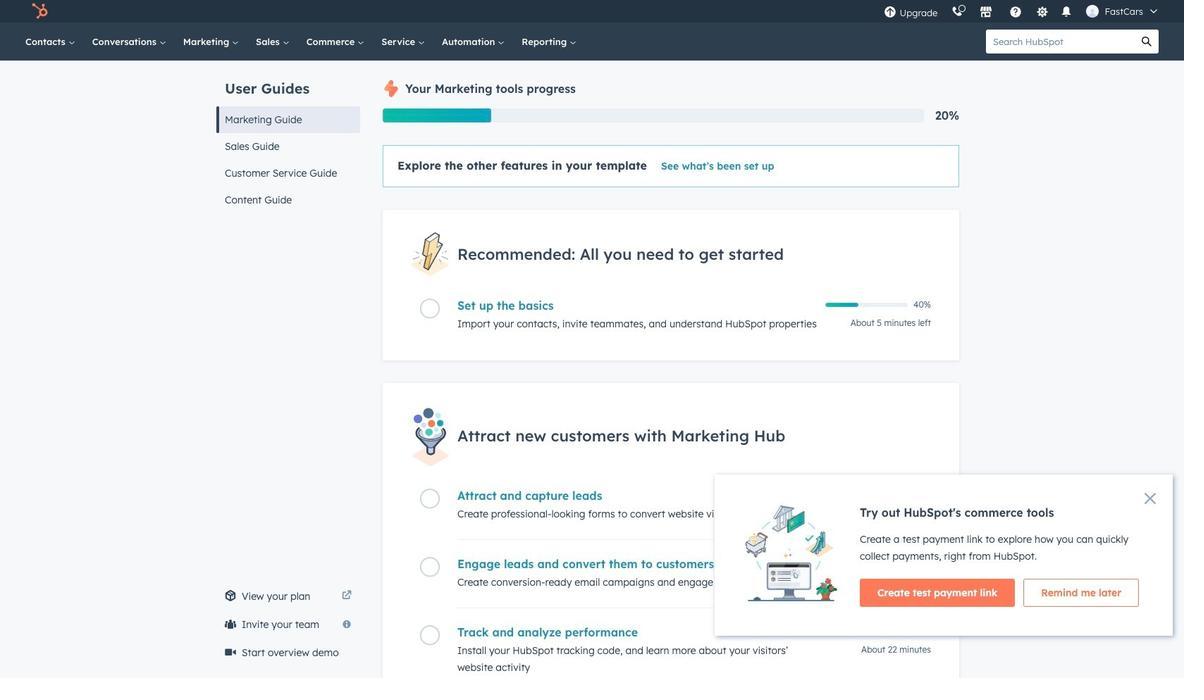 Task type: locate. For each thing, give the bounding box(es) containing it.
close image
[[1145, 493, 1156, 505]]

menu
[[877, 0, 1167, 23]]

christina overa image
[[1087, 5, 1099, 18]]

user guides element
[[216, 61, 360, 214]]

[object object] complete progress bar
[[825, 303, 858, 307]]

progress bar
[[383, 109, 491, 123]]

link opens in a new window image
[[342, 589, 352, 605], [342, 591, 352, 602]]

Search HubSpot search field
[[986, 30, 1135, 54]]



Task type: vqa. For each thing, say whether or not it's contained in the screenshot.
onboarding.steps.sendTrackedEmailInGmail.title image
no



Task type: describe. For each thing, give the bounding box(es) containing it.
2 link opens in a new window image from the top
[[342, 591, 352, 602]]

1 link opens in a new window image from the top
[[342, 589, 352, 605]]

marketplaces image
[[980, 6, 993, 19]]



